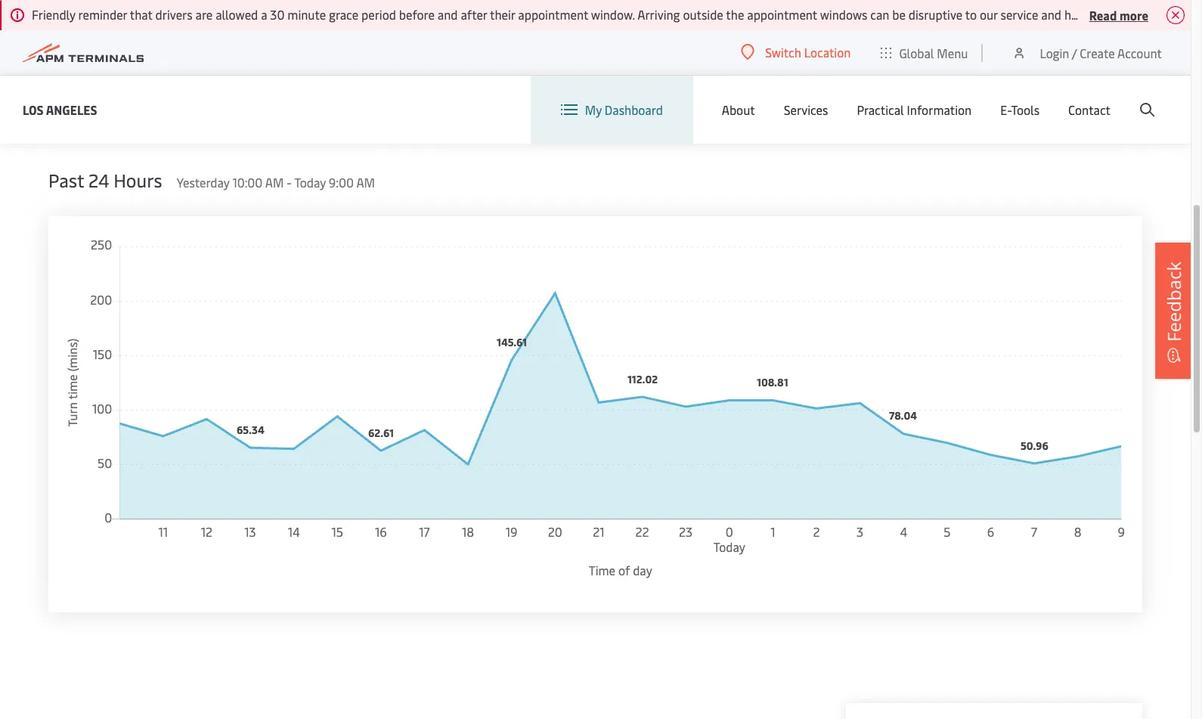 Task type: vqa. For each thing, say whether or not it's contained in the screenshot.
ready icon
no



Task type: describe. For each thing, give the bounding box(es) containing it.
be
[[892, 6, 906, 23]]

create
[[1080, 44, 1115, 61]]

angeles
[[46, 101, 97, 118]]

e-tools button
[[1001, 76, 1040, 144]]

service
[[1001, 6, 1039, 23]]

friendly
[[32, 6, 75, 23]]

30
[[270, 6, 285, 23]]

2 appointment from the left
[[747, 6, 817, 23]]

90
[[972, 77, 989, 96]]

before
[[399, 6, 435, 23]]

read
[[1089, 6, 1117, 23]]

login
[[1040, 44, 1070, 61]]

read more button
[[1089, 5, 1149, 24]]

login / create account
[[1040, 44, 1162, 61]]

window.
[[591, 6, 635, 23]]

grace
[[329, 6, 359, 23]]

10:00
[[232, 174, 263, 191]]

can
[[871, 6, 890, 23]]

feedback button
[[1155, 242, 1193, 378]]

my dashboard button
[[561, 76, 663, 144]]

windows
[[820, 6, 868, 23]]

e-tools
[[1001, 101, 1040, 118]]

to
[[965, 6, 977, 23]]

my
[[585, 101, 602, 118]]

friendly reminder that drivers are allowed a 30 minute grace period before and after their appointment window. arriving outside the appointment windows can be disruptive to our service and have negative impacts on 
[[32, 6, 1202, 23]]

global
[[899, 44, 934, 61]]

practical information button
[[857, 76, 972, 144]]

1 and from the left
[[438, 6, 458, 23]]

reminder
[[78, 6, 127, 23]]

83 %
[[932, 5, 988, 54]]

switch location
[[765, 44, 851, 60]]

disruptive
[[909, 6, 963, 23]]

2 and from the left
[[1041, 6, 1062, 23]]

arriving
[[638, 6, 680, 23]]

about button
[[722, 76, 755, 144]]

41 %
[[576, 5, 625, 54]]

los
[[23, 101, 44, 118]]

global menu
[[899, 44, 968, 61]]

60
[[612, 77, 629, 96]]

1 am from the left
[[265, 174, 284, 191]]

yesterday 10:00 am - today 9:00 am
[[177, 174, 375, 191]]

today
[[294, 174, 326, 191]]

under for 83
[[934, 77, 969, 96]]

% for 83
[[975, 26, 988, 49]]

contact
[[1068, 101, 1111, 118]]

that
[[130, 6, 153, 23]]

-
[[287, 174, 292, 191]]

services button
[[784, 76, 828, 144]]

menu
[[937, 44, 968, 61]]

practical information
[[857, 101, 972, 118]]

% for 41
[[612, 26, 625, 49]]

serviced for 41
[[519, 77, 570, 96]]

close alert image
[[1167, 6, 1185, 24]]

tools
[[1011, 101, 1040, 118]]

allowed
[[216, 6, 258, 23]]

outside
[[683, 6, 724, 23]]

minute
[[288, 6, 326, 23]]

impacts
[[1142, 6, 1185, 23]]

global menu button
[[866, 30, 983, 75]]

past 24 hours
[[48, 168, 162, 192]]

minutes for 83
[[992, 77, 1042, 96]]



Task type: locate. For each thing, give the bounding box(es) containing it.
1 horizontal spatial minutes
[[992, 77, 1042, 96]]

information
[[907, 101, 972, 118]]

1 under from the left
[[574, 77, 609, 96]]

1 horizontal spatial and
[[1041, 6, 1062, 23]]

hours
[[114, 168, 162, 192]]

am left the -
[[265, 174, 284, 191]]

serviced under 60 minutes
[[519, 77, 682, 96]]

41
[[576, 5, 612, 54]]

1 horizontal spatial serviced
[[879, 77, 930, 96]]

about
[[722, 101, 755, 118]]

1 appointment from the left
[[518, 6, 588, 23]]

9:00
[[329, 174, 354, 191]]

2 minutes from the left
[[992, 77, 1042, 96]]

account
[[1118, 44, 1162, 61]]

am
[[265, 174, 284, 191], [356, 174, 375, 191]]

yesterday
[[177, 174, 230, 191]]

0 horizontal spatial am
[[265, 174, 284, 191]]

serviced
[[519, 77, 570, 96], [879, 77, 930, 96]]

0 horizontal spatial serviced
[[519, 77, 570, 96]]

serviced under 90 minutes
[[879, 77, 1042, 96]]

period
[[361, 6, 396, 23]]

1 minutes from the left
[[632, 77, 682, 96]]

contact button
[[1068, 76, 1111, 144]]

under up "information"
[[934, 77, 969, 96]]

e-
[[1001, 101, 1011, 118]]

2 % from the left
[[975, 26, 988, 49]]

are
[[195, 6, 213, 23]]

1 horizontal spatial appointment
[[747, 6, 817, 23]]

after
[[461, 6, 487, 23]]

% down the our
[[975, 26, 988, 49]]

practical
[[857, 101, 904, 118]]

switch location button
[[741, 44, 851, 60]]

% inside '83 %'
[[975, 26, 988, 49]]

1 horizontal spatial am
[[356, 174, 375, 191]]

under up my at the top of the page
[[574, 77, 609, 96]]

drivers
[[155, 6, 193, 23]]

services
[[784, 101, 828, 118]]

2 under from the left
[[934, 77, 969, 96]]

los angeles link
[[23, 100, 97, 119]]

have
[[1065, 6, 1090, 23]]

under for 41
[[574, 77, 609, 96]]

% inside 41 %
[[612, 26, 625, 49]]

minutes up dashboard
[[632, 77, 682, 96]]

under
[[574, 77, 609, 96], [934, 77, 969, 96]]

0 horizontal spatial appointment
[[518, 6, 588, 23]]

24
[[88, 168, 109, 192]]

appointment right their
[[518, 6, 588, 23]]

minutes
[[632, 77, 682, 96], [992, 77, 1042, 96]]

83
[[932, 5, 975, 54]]

2 serviced from the left
[[879, 77, 930, 96]]

more
[[1120, 6, 1149, 23]]

%
[[612, 26, 625, 49], [975, 26, 988, 49]]

their
[[490, 6, 515, 23]]

1 serviced from the left
[[519, 77, 570, 96]]

my dashboard
[[585, 101, 663, 118]]

read more
[[1089, 6, 1149, 23]]

and left have
[[1041, 6, 1062, 23]]

0 horizontal spatial minutes
[[632, 77, 682, 96]]

0 horizontal spatial under
[[574, 77, 609, 96]]

serviced for 83
[[879, 77, 930, 96]]

1 % from the left
[[612, 26, 625, 49]]

minutes up e-tools
[[992, 77, 1042, 96]]

0 horizontal spatial %
[[612, 26, 625, 49]]

appointment up switch at the right top
[[747, 6, 817, 23]]

the
[[726, 6, 744, 23]]

login / create account link
[[1012, 30, 1162, 75]]

1 horizontal spatial under
[[934, 77, 969, 96]]

2 am from the left
[[356, 174, 375, 191]]

a
[[261, 6, 267, 23]]

/
[[1072, 44, 1077, 61]]

dashboard
[[605, 101, 663, 118]]

on
[[1188, 6, 1202, 23]]

am right 9:00
[[356, 174, 375, 191]]

1 horizontal spatial %
[[975, 26, 988, 49]]

feedback
[[1161, 261, 1186, 341]]

appointment
[[518, 6, 588, 23], [747, 6, 817, 23]]

and
[[438, 6, 458, 23], [1041, 6, 1062, 23]]

% down friendly reminder that drivers are allowed a 30 minute grace period before and after their appointment window. arriving outside the appointment windows can be disruptive to our service and have negative impacts on
[[612, 26, 625, 49]]

location
[[804, 44, 851, 60]]

our
[[980, 6, 998, 23]]

minutes for 41
[[632, 77, 682, 96]]

switch
[[765, 44, 801, 60]]

los angeles
[[23, 101, 97, 118]]

0 horizontal spatial and
[[438, 6, 458, 23]]

and left after
[[438, 6, 458, 23]]

past
[[48, 168, 84, 192]]

negative
[[1093, 6, 1139, 23]]



